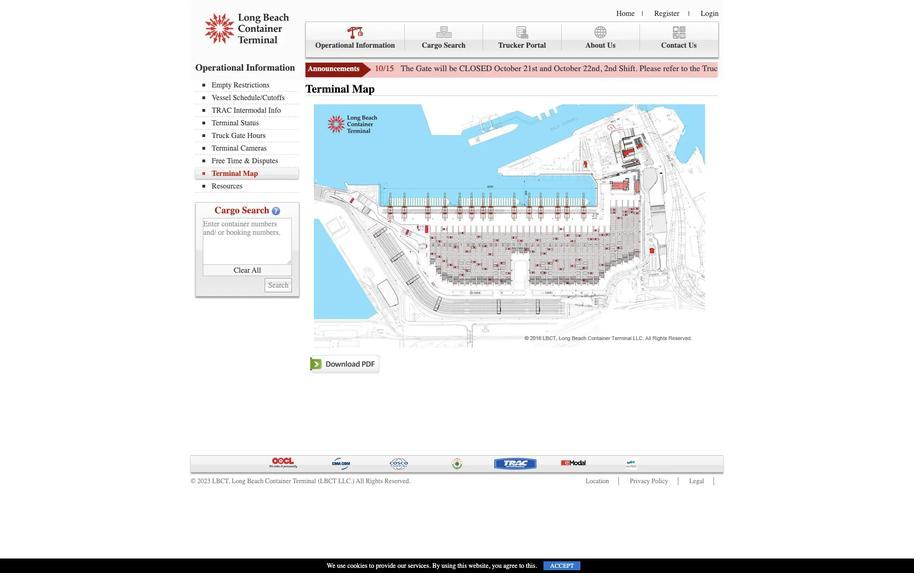 Task type: locate. For each thing, give the bounding box(es) containing it.
intermodal
[[234, 106, 267, 115]]

cargo up the will
[[422, 41, 442, 50]]

rights
[[366, 478, 383, 486]]

1 horizontal spatial map
[[352, 82, 375, 96]]

us right about
[[607, 41, 616, 50]]

vessel schedule/cutoffs link
[[202, 94, 298, 102]]

1 vertical spatial cargo
[[215, 205, 240, 216]]

None submit
[[265, 279, 292, 293]]

1 horizontal spatial us
[[689, 41, 697, 50]]

1 horizontal spatial |
[[688, 10, 690, 18]]

october right and
[[554, 63, 581, 74]]

terminal left (lbct at the bottom of page
[[293, 478, 316, 486]]

wee
[[901, 63, 914, 74]]

truck
[[702, 63, 722, 74], [212, 132, 229, 140]]

| left login
[[688, 10, 690, 18]]

cargo search
[[422, 41, 466, 50], [215, 205, 269, 216]]

0 vertical spatial operational
[[315, 41, 354, 50]]

1 horizontal spatial cargo
[[422, 41, 442, 50]]

long
[[232, 478, 245, 486]]

10/15
[[375, 63, 394, 74]]

| right the home link
[[642, 10, 643, 18]]

0 horizontal spatial cargo search
[[215, 205, 269, 216]]

1 vertical spatial operational information
[[195, 62, 295, 73]]

all right clear
[[252, 266, 261, 275]]

0 vertical spatial cargo
[[422, 41, 442, 50]]

0 vertical spatial operational information
[[315, 41, 395, 50]]

operational information link
[[306, 24, 405, 51]]

contact us link
[[640, 24, 718, 51]]

privacy
[[630, 478, 650, 486]]

information up 10/15
[[356, 41, 395, 50]]

october left 21st
[[494, 63, 521, 74]]

1 horizontal spatial october
[[554, 63, 581, 74]]

about
[[585, 41, 605, 50]]

lbct,
[[212, 478, 230, 486]]

cargo search down 'resources' link
[[215, 205, 269, 216]]

free time & disputes link
[[202, 157, 298, 165]]

to left provide
[[369, 563, 374, 571]]

Enter container numbers and/ or booking numbers.  text field
[[203, 218, 292, 265]]

for right page
[[799, 63, 809, 74]]

1 horizontal spatial operational information
[[315, 41, 395, 50]]

1 vertical spatial all
[[356, 478, 364, 486]]

1 vertical spatial menu bar
[[195, 80, 303, 193]]

1 horizontal spatial truck
[[702, 63, 722, 74]]

1 vertical spatial truck
[[212, 132, 229, 140]]

(lbct
[[318, 478, 337, 486]]

1 for from the left
[[799, 63, 809, 74]]

time
[[227, 157, 242, 165]]

for
[[799, 63, 809, 74], [876, 63, 886, 74]]

web
[[765, 63, 779, 74]]

information up the restrictions at the top left
[[246, 62, 295, 73]]

all inside button
[[252, 266, 261, 275]]

map down free time & disputes link
[[243, 170, 258, 178]]

search up be
[[444, 41, 466, 50]]

operational information up announcements
[[315, 41, 395, 50]]

0 vertical spatial information
[[356, 41, 395, 50]]

information
[[356, 41, 395, 50], [246, 62, 295, 73]]

2 for from the left
[[876, 63, 886, 74]]

0 horizontal spatial gate
[[231, 132, 245, 140]]

the left wee at the right top of the page
[[888, 63, 899, 74]]

1 vertical spatial hours
[[247, 132, 266, 140]]

all
[[252, 266, 261, 275], [356, 478, 364, 486]]

0 horizontal spatial truck
[[212, 132, 229, 140]]

the
[[690, 63, 700, 74], [888, 63, 899, 74]]

search down 'resources' link
[[242, 205, 269, 216]]

terminal up free
[[212, 144, 239, 153]]

empty restrictions link
[[202, 81, 298, 89]]

terminal map link
[[202, 170, 298, 178]]

0 horizontal spatial october
[[494, 63, 521, 74]]

2 the from the left
[[888, 63, 899, 74]]

contact us
[[661, 41, 697, 50]]

gate right the
[[416, 63, 432, 74]]

terminal
[[305, 82, 349, 96], [212, 119, 239, 127], [212, 144, 239, 153], [212, 170, 241, 178], [293, 478, 316, 486]]

us right 'contact'
[[689, 41, 697, 50]]

closed
[[459, 63, 492, 74]]

22nd,
[[583, 63, 602, 74]]

0 horizontal spatial hours
[[247, 132, 266, 140]]

gate down status
[[231, 132, 245, 140]]

the right 'refer'
[[690, 63, 700, 74]]

0 horizontal spatial map
[[243, 170, 258, 178]]

hours left web
[[742, 63, 763, 74]]

2023
[[197, 478, 210, 486]]

operational
[[315, 41, 354, 50], [195, 62, 244, 73]]

0 horizontal spatial for
[[799, 63, 809, 74]]

us for contact us
[[689, 41, 697, 50]]

portal
[[526, 41, 546, 50]]

shift.
[[619, 63, 637, 74]]

© 2023 lbct, long beach container terminal (lbct llc.) all rights reserved.
[[191, 478, 411, 486]]

to
[[681, 63, 688, 74], [369, 563, 374, 571], [519, 563, 524, 571]]

container
[[265, 478, 291, 486]]

agree
[[503, 563, 518, 571]]

status
[[241, 119, 259, 127]]

all right llc.) on the left bottom of the page
[[356, 478, 364, 486]]

2 us from the left
[[689, 41, 697, 50]]

0 horizontal spatial us
[[607, 41, 616, 50]]

truck down the trac
[[212, 132, 229, 140]]

1 vertical spatial information
[[246, 62, 295, 73]]

hours inside empty restrictions vessel schedule/cutoffs trac intermodal info terminal status truck gate hours terminal cameras free time & disputes terminal map resources
[[247, 132, 266, 140]]

truck right 'refer'
[[702, 63, 722, 74]]

|
[[642, 10, 643, 18], [688, 10, 690, 18]]

llc.)
[[338, 478, 354, 486]]

vessel
[[212, 94, 231, 102]]

empty
[[212, 81, 232, 89]]

0 horizontal spatial the
[[690, 63, 700, 74]]

0 horizontal spatial all
[[252, 266, 261, 275]]

0 vertical spatial menu bar
[[305, 22, 719, 58]]

you
[[492, 563, 502, 571]]

operational information
[[315, 41, 395, 50], [195, 62, 295, 73]]

hours up cameras
[[247, 132, 266, 140]]

1 us from the left
[[607, 41, 616, 50]]

empty restrictions vessel schedule/cutoffs trac intermodal info terminal status truck gate hours terminal cameras free time & disputes terminal map resources
[[212, 81, 285, 191]]

1 horizontal spatial hours
[[742, 63, 763, 74]]

terminal down the trac
[[212, 119, 239, 127]]

map inside empty restrictions vessel schedule/cutoffs trac intermodal info terminal status truck gate hours terminal cameras free time & disputes terminal map resources
[[243, 170, 258, 178]]

0 vertical spatial truck
[[702, 63, 722, 74]]

reserved.
[[385, 478, 411, 486]]

hours
[[742, 63, 763, 74], [247, 132, 266, 140]]

provide
[[376, 563, 396, 571]]

0 horizontal spatial |
[[642, 10, 643, 18]]

1 horizontal spatial menu bar
[[305, 22, 719, 58]]

gate left web
[[724, 63, 740, 74]]

cargo search up the will
[[422, 41, 466, 50]]

by
[[432, 563, 440, 571]]

register link
[[654, 9, 679, 18]]

terminal down announcements
[[305, 82, 349, 96]]

us
[[607, 41, 616, 50], [689, 41, 697, 50]]

cargo down resources
[[215, 205, 240, 216]]

for right details
[[876, 63, 886, 74]]

0 horizontal spatial operational information
[[195, 62, 295, 73]]

map
[[352, 82, 375, 96], [243, 170, 258, 178]]

map down announcements
[[352, 82, 375, 96]]

0 horizontal spatial information
[[246, 62, 295, 73]]

operational up empty
[[195, 62, 244, 73]]

to left the this.
[[519, 563, 524, 571]]

0 horizontal spatial search
[[242, 205, 269, 216]]

terminal map
[[305, 82, 375, 96]]

october
[[494, 63, 521, 74], [554, 63, 581, 74]]

cameras
[[241, 144, 267, 153]]

1 horizontal spatial all
[[356, 478, 364, 486]]

1 horizontal spatial operational
[[315, 41, 354, 50]]

0 horizontal spatial menu bar
[[195, 80, 303, 193]]

1 horizontal spatial the
[[888, 63, 899, 74]]

please
[[640, 63, 661, 74]]

to right 'refer'
[[681, 63, 688, 74]]

operational information up "empty restrictions" link
[[195, 62, 295, 73]]

this.
[[526, 563, 537, 571]]

1 vertical spatial map
[[243, 170, 258, 178]]

0 vertical spatial cargo search
[[422, 41, 466, 50]]

2 october from the left
[[554, 63, 581, 74]]

home link
[[616, 9, 635, 18]]

1 horizontal spatial for
[[876, 63, 886, 74]]

beach
[[247, 478, 264, 486]]

gate
[[416, 63, 432, 74], [724, 63, 740, 74], [231, 132, 245, 140]]

menu bar
[[305, 22, 719, 58], [195, 80, 303, 193]]

1 horizontal spatial search
[[444, 41, 466, 50]]

1 vertical spatial cargo search
[[215, 205, 269, 216]]

truck inside empty restrictions vessel schedule/cutoffs trac intermodal info terminal status truck gate hours terminal cameras free time & disputes terminal map resources
[[212, 132, 229, 140]]

0 horizontal spatial operational
[[195, 62, 244, 73]]

0 vertical spatial all
[[252, 266, 261, 275]]

cargo
[[422, 41, 442, 50], [215, 205, 240, 216]]

and
[[540, 63, 552, 74]]

operational up announcements
[[315, 41, 354, 50]]



Task type: describe. For each thing, give the bounding box(es) containing it.
10/15 the gate will be closed october 21st and october 22nd, 2nd shift. please refer to the truck gate hours web page for further gate details for the wee
[[375, 63, 914, 74]]

the
[[401, 63, 414, 74]]

refer
[[663, 63, 679, 74]]

2 horizontal spatial to
[[681, 63, 688, 74]]

2 | from the left
[[688, 10, 690, 18]]

we use cookies to provide our services. by using this website, you agree to this.
[[327, 563, 537, 571]]

services.
[[408, 563, 431, 571]]

login link
[[701, 9, 719, 18]]

schedule/cutoffs
[[233, 94, 285, 102]]

&
[[244, 157, 250, 165]]

menu bar containing operational information
[[305, 22, 719, 58]]

1 october from the left
[[494, 63, 521, 74]]

this
[[457, 563, 467, 571]]

21st
[[523, 63, 537, 74]]

operational information inside 'menu bar'
[[315, 41, 395, 50]]

further
[[811, 63, 834, 74]]

info
[[268, 106, 281, 115]]

1 vertical spatial operational
[[195, 62, 244, 73]]

1 | from the left
[[642, 10, 643, 18]]

using
[[442, 563, 456, 571]]

privacy policy link
[[630, 478, 668, 486]]

contact
[[661, 41, 687, 50]]

clear all button
[[203, 265, 292, 276]]

trac intermodal info link
[[202, 106, 298, 115]]

1 vertical spatial search
[[242, 205, 269, 216]]

0 vertical spatial hours
[[742, 63, 763, 74]]

page
[[781, 63, 797, 74]]

1 the from the left
[[690, 63, 700, 74]]

1 horizontal spatial to
[[519, 563, 524, 571]]

terminal status link
[[202, 119, 298, 127]]

register
[[654, 9, 679, 18]]

2nd
[[604, 63, 617, 74]]

gate inside empty restrictions vessel schedule/cutoffs trac intermodal info terminal status truck gate hours terminal cameras free time & disputes terminal map resources
[[231, 132, 245, 140]]

location
[[586, 478, 609, 486]]

accept button
[[544, 562, 581, 571]]

will
[[434, 63, 447, 74]]

use
[[337, 563, 346, 571]]

location link
[[586, 478, 609, 486]]

be
[[449, 63, 457, 74]]

0 horizontal spatial to
[[369, 563, 374, 571]]

gate
[[836, 63, 850, 74]]

1 horizontal spatial gate
[[416, 63, 432, 74]]

menu bar containing empty restrictions
[[195, 80, 303, 193]]

website,
[[469, 563, 490, 571]]

we
[[327, 563, 335, 571]]

trucker
[[498, 41, 524, 50]]

about us
[[585, 41, 616, 50]]

our
[[398, 563, 406, 571]]

policy
[[652, 478, 668, 486]]

details
[[852, 63, 874, 74]]

resources
[[212, 182, 243, 191]]

legal
[[689, 478, 704, 486]]

cargo search link
[[405, 24, 483, 51]]

free
[[212, 157, 225, 165]]

legal link
[[689, 478, 704, 486]]

0 horizontal spatial cargo
[[215, 205, 240, 216]]

us for about us
[[607, 41, 616, 50]]

trucker portal
[[498, 41, 546, 50]]

truck gate hours link
[[202, 132, 298, 140]]

about us link
[[562, 24, 640, 51]]

©
[[191, 478, 196, 486]]

clear all
[[234, 266, 261, 275]]

privacy policy
[[630, 478, 668, 486]]

terminal cameras link
[[202, 144, 298, 153]]

0 vertical spatial search
[[444, 41, 466, 50]]

clear
[[234, 266, 250, 275]]

1 horizontal spatial cargo search
[[422, 41, 466, 50]]

restrictions
[[234, 81, 269, 89]]

accept
[[550, 563, 574, 570]]

disputes
[[252, 157, 278, 165]]

trac
[[212, 106, 232, 115]]

cookies
[[347, 563, 367, 571]]

login
[[701, 9, 719, 18]]

home
[[616, 9, 635, 18]]

trucker portal link
[[483, 24, 562, 51]]

terminal up resources
[[212, 170, 241, 178]]

resources link
[[202, 182, 298, 191]]

1 horizontal spatial information
[[356, 41, 395, 50]]

announcements
[[308, 65, 359, 73]]

0 vertical spatial map
[[352, 82, 375, 96]]

2 horizontal spatial gate
[[724, 63, 740, 74]]



Task type: vqa. For each thing, say whether or not it's contained in the screenshot.
left Cargo
yes



